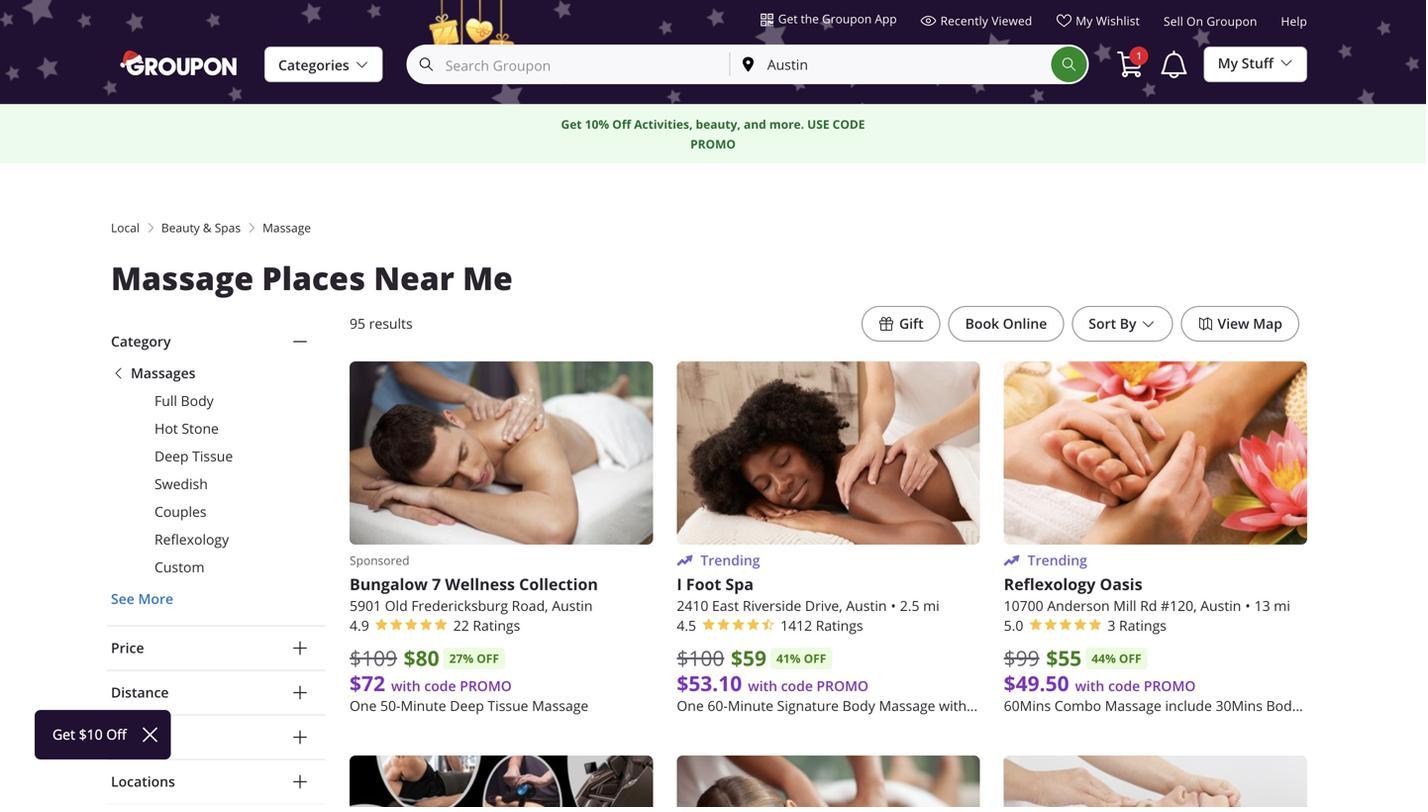 Task type: locate. For each thing, give the bounding box(es) containing it.
tissue down the hot stone link
[[192, 447, 233, 466]]

by
[[1120, 314, 1136, 333]]

1 horizontal spatial austin
[[846, 597, 887, 615]]

2 • from the left
[[1245, 597, 1251, 615]]

$109 $80 27% off $72 with code promo one 50-minute deep tissue massage
[[350, 644, 589, 715]]

my wishlist link
[[1056, 13, 1140, 37]]

with for $80
[[391, 677, 421, 695]]

0 vertical spatial and
[[744, 116, 766, 133]]

1 vertical spatial body
[[842, 697, 875, 715]]

sort by button
[[1072, 306, 1173, 342]]

0 horizontal spatial get
[[561, 116, 582, 133]]

promo
[[690, 136, 736, 153], [460, 677, 512, 695], [817, 677, 869, 695], [1144, 677, 1196, 695]]

code inside $99 $55 44% off $49.50 with code promo 60mins combo massage include 30mins body+30mins foot with h
[[1108, 677, 1140, 695]]

ratings for $55
[[1119, 617, 1167, 635]]

0 horizontal spatial body
[[181, 392, 214, 410]]

promo down beauty,
[[690, 136, 736, 153]]

recently viewed
[[941, 13, 1032, 29]]

0 vertical spatial stone
[[182, 419, 219, 438]]

off right 41%
[[804, 650, 826, 667]]

beauty & spas
[[161, 220, 241, 236]]

• left 13
[[1245, 597, 1251, 615]]

one inside $100 $59 41% off $53.10 with code promo one 60-minute signature body massage with aromatherapy and hot stone
[[677, 697, 704, 715]]

1 off from the left
[[477, 650, 499, 667]]

mi
[[923, 597, 940, 615], [1274, 597, 1290, 615]]

1 vertical spatial tissue
[[488, 697, 528, 715]]

notifications inbox image
[[1158, 49, 1190, 80]]

2 minute from the left
[[728, 697, 774, 715]]

1 horizontal spatial groupon
[[1207, 13, 1257, 29]]

deep inside full body hot stone deep tissue swedish couples reflexology custom
[[155, 447, 189, 466]]

sort
[[1089, 314, 1116, 333]]

code for $80
[[424, 677, 456, 695]]

me
[[463, 257, 513, 300]]

ratings for $59
[[816, 617, 863, 635]]

see more
[[111, 590, 173, 608]]

1 vertical spatial reflexology
[[1004, 574, 1096, 595]]

results
[[369, 314, 413, 333]]

1 horizontal spatial •
[[1245, 597, 1251, 615]]

1 horizontal spatial foot
[[1358, 697, 1387, 715]]

foot
[[686, 574, 721, 595], [1358, 697, 1387, 715]]

more.
[[769, 116, 804, 133]]

with for $59
[[748, 677, 777, 695]]

deep down the 27%
[[450, 697, 484, 715]]

ratings right 22
[[473, 617, 520, 635]]

couples link
[[111, 502, 326, 522]]

2 ratings from the left
[[816, 617, 863, 635]]

1 horizontal spatial off
[[804, 650, 826, 667]]

minute down $80
[[401, 697, 446, 715]]

3 code from the left
[[1108, 677, 1140, 695]]

get
[[778, 11, 798, 27], [561, 116, 582, 133]]

groupon right on
[[1207, 13, 1257, 29]]

3 ratings from the left
[[1119, 617, 1167, 635]]

0 horizontal spatial ratings
[[473, 617, 520, 635]]

minute for $72
[[401, 697, 446, 715]]

distance button
[[107, 671, 326, 715]]

stone down "full body" link
[[182, 419, 219, 438]]

Search Groupon search field
[[407, 45, 1089, 84]]

hot down full
[[155, 419, 178, 438]]

&
[[203, 220, 212, 236]]

body right full
[[181, 392, 214, 410]]

mi right 2.5
[[923, 597, 940, 615]]

1 horizontal spatial one
[[677, 697, 704, 715]]

massage places near me
[[111, 257, 513, 300]]

1 ratings from the left
[[473, 617, 520, 635]]

0 vertical spatial get
[[778, 11, 798, 27]]

1 horizontal spatial get
[[778, 11, 798, 27]]

get left 10%
[[561, 116, 582, 133]]

0 horizontal spatial off
[[477, 650, 499, 667]]

reflexology
[[155, 530, 229, 549], [1004, 574, 1096, 595]]

tissue down 22 ratings
[[488, 697, 528, 715]]

1 vertical spatial deep
[[450, 697, 484, 715]]

2410
[[677, 597, 709, 615]]

2 horizontal spatial code
[[1108, 677, 1140, 695]]

category list
[[111, 363, 326, 610]]

• inside reflexology oasis 10700 anderson mill rd #120, austin • 13 mi
[[1245, 597, 1251, 615]]

3 austin from the left
[[1201, 597, 1241, 615]]

$99
[[1004, 644, 1040, 672]]

60mins
[[1004, 697, 1051, 715]]

1 vertical spatial and
[[1067, 697, 1092, 715]]

2 horizontal spatial austin
[[1201, 597, 1241, 615]]

help link
[[1281, 13, 1307, 37]]

help
[[1281, 13, 1307, 29]]

foot inside $99 $55 44% off $49.50 with code promo 60mins combo massage include 30mins body+30mins foot with h
[[1358, 697, 1387, 715]]

more
[[138, 590, 173, 608]]

1 one from the left
[[350, 697, 377, 715]]

1 trending from the left
[[701, 551, 760, 570]]

with up 50-
[[391, 677, 421, 695]]

minute inside $100 $59 41% off $53.10 with code promo one 60-minute signature body massage with aromatherapy and hot stone
[[728, 697, 774, 715]]

1 austin from the left
[[552, 597, 593, 615]]

one left 60-
[[677, 697, 704, 715]]

one left 50-
[[350, 697, 377, 715]]

promo for $59
[[817, 677, 869, 695]]

with down $59
[[748, 677, 777, 695]]

stone inside full body hot stone deep tissue swedish couples reflexology custom
[[182, 419, 219, 438]]

get inside button
[[778, 11, 798, 27]]

spa
[[725, 574, 754, 595]]

massage inside $109 $80 27% off $72 with code promo one 50-minute deep tissue massage
[[532, 697, 589, 715]]

0 vertical spatial body
[[181, 392, 214, 410]]

1 horizontal spatial stone
[[1123, 697, 1160, 715]]

1 vertical spatial my
[[1218, 54, 1238, 72]]

groupon right the
[[822, 11, 872, 27]]

0 horizontal spatial groupon
[[822, 11, 872, 27]]

wishlist
[[1096, 13, 1140, 29]]

1 minute from the left
[[401, 697, 446, 715]]

ratings down drive,
[[816, 617, 863, 635]]

sell on groupon
[[1164, 13, 1257, 29]]

reflexology down the couples
[[155, 530, 229, 549]]

old
[[385, 597, 408, 615]]

code up signature
[[781, 677, 813, 695]]

0 horizontal spatial deep
[[155, 447, 189, 466]]

22
[[453, 617, 469, 635]]

mi for $59
[[923, 597, 940, 615]]

0 horizontal spatial trending
[[701, 551, 760, 570]]

foot up 2410
[[686, 574, 721, 595]]

get left the
[[778, 11, 798, 27]]

locations button
[[107, 760, 326, 804]]

0 horizontal spatial austin
[[552, 597, 593, 615]]

my left wishlist
[[1076, 13, 1093, 29]]

1 horizontal spatial my
[[1218, 54, 1238, 72]]

Search Groupon search field
[[409, 47, 730, 82]]

stone inside $100 $59 41% off $53.10 with code promo one 60-minute signature body massage with aromatherapy and hot stone
[[1123, 697, 1160, 715]]

0 vertical spatial deep
[[155, 447, 189, 466]]

$53.10
[[677, 669, 742, 698]]

1 horizontal spatial reflexology
[[1004, 574, 1096, 595]]

swedish
[[155, 475, 208, 493]]

road,
[[512, 597, 548, 615]]

book
[[965, 314, 999, 333]]

promo down the 27%
[[460, 677, 512, 695]]

trending up "spa"
[[701, 551, 760, 570]]

• left 2.5
[[891, 597, 896, 615]]

1 horizontal spatial code
[[781, 677, 813, 695]]

and
[[744, 116, 766, 133], [1067, 697, 1092, 715]]

beauty,
[[696, 116, 741, 133]]

body inside full body hot stone deep tissue swedish couples reflexology custom
[[181, 392, 214, 410]]

austin inside reflexology oasis 10700 anderson mill rd #120, austin • 13 mi
[[1201, 597, 1241, 615]]

and inside $100 $59 41% off $53.10 with code promo one 60-minute signature body massage with aromatherapy and hot stone
[[1067, 697, 1092, 715]]

groupon inside button
[[822, 11, 872, 27]]

minute for $53.10
[[728, 697, 774, 715]]

off for $59
[[804, 650, 826, 667]]

2 code from the left
[[781, 677, 813, 695]]

1 vertical spatial foot
[[1358, 697, 1387, 715]]

off for $80
[[477, 650, 499, 667]]

1 horizontal spatial trending
[[1028, 551, 1087, 570]]

wellness
[[445, 574, 515, 595]]

east
[[712, 597, 739, 615]]

promo up include
[[1144, 677, 1196, 695]]

near
[[374, 257, 454, 300]]

0 horizontal spatial tissue
[[192, 447, 233, 466]]

mi for $55
[[1274, 597, 1290, 615]]

foot left h
[[1358, 697, 1387, 715]]

massage inside "breadcrumbs" element
[[263, 220, 311, 236]]

one for $53.10
[[677, 697, 704, 715]]

0 horizontal spatial hot
[[155, 419, 178, 438]]

activities,
[[634, 116, 693, 133]]

0 horizontal spatial •
[[891, 597, 896, 615]]

get 10% off activities, beauty, and more. use code promo
[[561, 116, 865, 153]]

off right 44%
[[1119, 650, 1142, 667]]

body right signature
[[842, 697, 875, 715]]

3 off from the left
[[1119, 650, 1142, 667]]

1 horizontal spatial hot
[[1096, 697, 1119, 715]]

2 austin from the left
[[846, 597, 887, 615]]

code down 44%
[[1108, 677, 1140, 695]]

off inside $100 $59 41% off $53.10 with code promo one 60-minute signature body massage with aromatherapy and hot stone
[[804, 650, 826, 667]]

mi right 13
[[1274, 597, 1290, 615]]

1 horizontal spatial mi
[[1274, 597, 1290, 615]]

minute down $59
[[728, 697, 774, 715]]

• inside i foot spa 2410 east riverside drive, austin • 2.5 mi
[[891, 597, 896, 615]]

with left aromatherapy
[[939, 697, 967, 715]]

ratings down rd
[[1119, 617, 1167, 635]]

2 mi from the left
[[1274, 597, 1290, 615]]

30mins
[[1216, 697, 1263, 715]]

0 horizontal spatial reflexology
[[155, 530, 229, 549]]

tissue inside full body hot stone deep tissue swedish couples reflexology custom
[[192, 447, 233, 466]]

stuff
[[1242, 54, 1274, 72]]

ratings
[[473, 617, 520, 635], [816, 617, 863, 635], [1119, 617, 1167, 635]]

my for my stuff
[[1218, 54, 1238, 72]]

and inside get 10% off activities, beauty, and more. use code promo
[[744, 116, 766, 133]]

reflexology up "10700"
[[1004, 574, 1096, 595]]

1 mi from the left
[[923, 597, 940, 615]]

trending up the anderson
[[1028, 551, 1087, 570]]

2 trending from the left
[[1028, 551, 1087, 570]]

austin down 'collection'
[[552, 597, 593, 615]]

code down $80
[[424, 677, 456, 695]]

0 horizontal spatial stone
[[182, 419, 219, 438]]

my left stuff
[[1218, 54, 1238, 72]]

2 off from the left
[[804, 650, 826, 667]]

promo inside $109 $80 27% off $72 with code promo one 50-minute deep tissue massage
[[460, 677, 512, 695]]

app
[[875, 11, 897, 27]]

combo
[[1055, 697, 1101, 715]]

2 horizontal spatial off
[[1119, 650, 1142, 667]]

0 vertical spatial tissue
[[192, 447, 233, 466]]

code inside $109 $80 27% off $72 with code promo one 50-minute deep tissue massage
[[424, 677, 456, 695]]

0 horizontal spatial foot
[[686, 574, 721, 595]]

get for get the groupon app
[[778, 11, 798, 27]]

austin left 13
[[1201, 597, 1241, 615]]

7
[[432, 574, 441, 595]]

mi inside reflexology oasis 10700 anderson mill rd #120, austin • 13 mi
[[1274, 597, 1290, 615]]

stone left include
[[1123, 697, 1160, 715]]

deep up 'swedish'
[[155, 447, 189, 466]]

• for $59
[[891, 597, 896, 615]]

1 vertical spatial get
[[561, 116, 582, 133]]

0 horizontal spatial code
[[424, 677, 456, 695]]

#120,
[[1161, 597, 1197, 615]]

promo up signature
[[817, 677, 869, 695]]

1 horizontal spatial ratings
[[816, 617, 863, 635]]

with inside $109 $80 27% off $72 with code promo one 50-minute deep tissue massage
[[391, 677, 421, 695]]

deep inside $109 $80 27% off $72 with code promo one 50-minute deep tissue massage
[[450, 697, 484, 715]]

austin inside i foot spa 2410 east riverside drive, austin • 2.5 mi
[[846, 597, 887, 615]]

• for $55
[[1245, 597, 1251, 615]]

my inside my stuff 'button'
[[1218, 54, 1238, 72]]

off right the 27%
[[477, 650, 499, 667]]

minute
[[401, 697, 446, 715], [728, 697, 774, 715]]

one inside $109 $80 27% off $72 with code promo one 50-minute deep tissue massage
[[350, 697, 377, 715]]

austin right drive,
[[846, 597, 887, 615]]

reflexology inside full body hot stone deep tissue swedish couples reflexology custom
[[155, 530, 229, 549]]

1 horizontal spatial deep
[[450, 697, 484, 715]]

hot down 44%
[[1096, 697, 1119, 715]]

map
[[1253, 314, 1283, 333]]

deep
[[155, 447, 189, 466], [450, 697, 484, 715]]

locations
[[111, 773, 175, 791]]

body
[[181, 392, 214, 410], [842, 697, 875, 715]]

0 vertical spatial hot
[[155, 419, 178, 438]]

with left h
[[1390, 697, 1418, 715]]

hot inside $100 $59 41% off $53.10 with code promo one 60-minute signature body massage with aromatherapy and hot stone
[[1096, 697, 1119, 715]]

with up combo
[[1075, 677, 1105, 695]]

0 vertical spatial foot
[[686, 574, 721, 595]]

reflexology oasis 10700 anderson mill rd #120, austin • 13 mi
[[1004, 574, 1290, 615]]

promo inside $100 $59 41% off $53.10 with code promo one 60-minute signature body massage with aromatherapy and hot stone
[[817, 677, 869, 695]]

off inside $109 $80 27% off $72 with code promo one 50-minute deep tissue massage
[[477, 650, 499, 667]]

with for $55
[[1075, 677, 1105, 695]]

off
[[477, 650, 499, 667], [804, 650, 826, 667], [1119, 650, 1142, 667]]

0 horizontal spatial minute
[[401, 697, 446, 715]]

fredericksburg
[[411, 597, 508, 615]]

my for my wishlist
[[1076, 13, 1093, 29]]

0 horizontal spatial and
[[744, 116, 766, 133]]

and down $55
[[1067, 697, 1092, 715]]

rd
[[1140, 597, 1157, 615]]

get inside get 10% off activities, beauty, and more. use code promo
[[561, 116, 582, 133]]

1 horizontal spatial tissue
[[488, 697, 528, 715]]

tissue
[[192, 447, 233, 466], [488, 697, 528, 715]]

reflexology inside reflexology oasis 10700 anderson mill rd #120, austin • 13 mi
[[1004, 574, 1096, 595]]

h
[[1421, 697, 1426, 715]]

1 horizontal spatial body
[[842, 697, 875, 715]]

body+30mins
[[1266, 697, 1354, 715]]

austin for $53.10
[[846, 597, 887, 615]]

1 code from the left
[[424, 677, 456, 695]]

0 vertical spatial reflexology
[[155, 530, 229, 549]]

mi inside i foot spa 2410 east riverside drive, austin • 2.5 mi
[[923, 597, 940, 615]]

0 horizontal spatial my
[[1076, 13, 1093, 29]]

$55
[[1046, 644, 1082, 673]]

body inside $100 $59 41% off $53.10 with code promo one 60-minute signature body massage with aromatherapy and hot stone
[[842, 697, 875, 715]]

minute inside $109 $80 27% off $72 with code promo one 50-minute deep tissue massage
[[401, 697, 446, 715]]

1 vertical spatial stone
[[1123, 697, 1160, 715]]

mill
[[1114, 597, 1137, 615]]

online
[[1003, 314, 1047, 333]]

1 vertical spatial hot
[[1096, 697, 1119, 715]]

austin for $49.50
[[1201, 597, 1241, 615]]

1 • from the left
[[891, 597, 896, 615]]

2 horizontal spatial ratings
[[1119, 617, 1167, 635]]

code
[[424, 677, 456, 695], [781, 677, 813, 695], [1108, 677, 1140, 695]]

massage inside $99 $55 44% off $49.50 with code promo 60mins combo massage include 30mins body+30mins foot with h
[[1105, 697, 1162, 715]]

1 horizontal spatial minute
[[728, 697, 774, 715]]

my stuff
[[1218, 54, 1274, 72]]

get for get 10% off activities, beauty, and more. use code promo
[[561, 116, 582, 133]]

0 vertical spatial my
[[1076, 13, 1093, 29]]

1 horizontal spatial and
[[1067, 697, 1092, 715]]

and left more.
[[744, 116, 766, 133]]

Austin search field
[[731, 47, 1052, 82]]

0 horizontal spatial one
[[350, 697, 377, 715]]

code inside $100 $59 41% off $53.10 with code promo one 60-minute signature body massage with aromatherapy and hot stone
[[781, 677, 813, 695]]

get the groupon app button
[[760, 10, 897, 28]]

off inside $99 $55 44% off $49.50 with code promo 60mins combo massage include 30mins body+30mins foot with h
[[1119, 650, 1142, 667]]

promo for $55
[[1144, 677, 1196, 695]]

2 one from the left
[[677, 697, 704, 715]]

search element
[[1052, 47, 1087, 82]]

0 horizontal spatial mi
[[923, 597, 940, 615]]

promo inside $99 $55 44% off $49.50 with code promo 60mins combo massage include 30mins body+30mins foot with h
[[1144, 677, 1196, 695]]

1 unread items element
[[1130, 47, 1149, 65]]



Task type: describe. For each thing, give the bounding box(es) containing it.
recently viewed link
[[921, 13, 1032, 37]]

gift button
[[862, 306, 941, 342]]

beauty & spas link
[[161, 219, 241, 237]]

groupon for the
[[822, 11, 872, 27]]

1
[[1136, 49, 1142, 62]]

promo inside get 10% off activities, beauty, and more. use code promo
[[690, 136, 736, 153]]

signature
[[777, 697, 839, 715]]

1 link
[[1115, 47, 1149, 82]]

custom
[[155, 558, 205, 576]]

sell
[[1164, 13, 1183, 29]]

5.0
[[1004, 617, 1024, 635]]

$109
[[350, 644, 397, 672]]

custom link
[[111, 558, 326, 577]]

full
[[155, 392, 177, 410]]

swedish link
[[111, 474, 326, 494]]

on
[[1187, 13, 1204, 29]]

book online
[[965, 314, 1047, 333]]

1412
[[781, 617, 812, 635]]

riverside
[[743, 597, 802, 615]]

hot stone link
[[111, 419, 326, 439]]

distance
[[111, 683, 169, 702]]

sort by
[[1089, 314, 1136, 333]]

local link
[[111, 219, 140, 237]]

full body link
[[111, 391, 326, 411]]

breadcrumbs element
[[107, 219, 1319, 237]]

44%
[[1092, 650, 1116, 667]]

95 results
[[350, 314, 413, 333]]

$49.50
[[1004, 669, 1069, 698]]

sponsored
[[350, 553, 410, 569]]

gift
[[899, 314, 924, 333]]

groupon image
[[119, 49, 241, 77]]

spas
[[215, 220, 241, 236]]

sponsored bungalow 7 wellness collection 5901 old fredericksburg road, austin
[[350, 553, 598, 615]]

full body hot stone deep tissue swedish couples reflexology custom
[[155, 392, 233, 576]]

my wishlist
[[1076, 13, 1140, 29]]

massage inside $100 $59 41% off $53.10 with code promo one 60-minute signature body massage with aromatherapy and hot stone
[[879, 697, 935, 715]]

$99 $55 44% off $49.50 with code promo 60mins combo massage include 30mins body+30mins foot with h
[[1004, 644, 1426, 715]]

beauty
[[161, 220, 200, 236]]

book online button
[[948, 306, 1064, 342]]

category button
[[107, 320, 326, 363]]

drive,
[[805, 597, 843, 615]]

code for $55
[[1108, 677, 1140, 695]]

price button
[[107, 626, 326, 670]]

one for $72
[[350, 697, 377, 715]]

groupon for on
[[1207, 13, 1257, 29]]

10%
[[585, 116, 609, 133]]

trending for $55
[[1028, 551, 1087, 570]]

27%
[[449, 650, 474, 667]]

$100
[[677, 644, 724, 672]]

22 ratings
[[453, 617, 520, 635]]

tissue inside $109 $80 27% off $72 with code promo one 50-minute deep tissue massage
[[488, 697, 528, 715]]

sell on groupon link
[[1164, 13, 1257, 37]]

austin inside sponsored bungalow 7 wellness collection 5901 old fredericksburg road, austin
[[552, 597, 593, 615]]

95
[[350, 314, 365, 333]]

$100 $59 41% off $53.10 with code promo one 60-minute signature body massage with aromatherapy and hot stone
[[677, 644, 1160, 715]]

$80
[[404, 644, 439, 673]]

hot inside full body hot stone deep tissue swedish couples reflexology custom
[[155, 419, 178, 438]]

trending for $59
[[701, 551, 760, 570]]

10700
[[1004, 597, 1044, 615]]

local
[[111, 220, 140, 236]]

41%
[[776, 650, 801, 667]]

5901
[[350, 597, 381, 615]]

aromatherapy
[[970, 697, 1064, 715]]

off
[[612, 116, 631, 133]]

use
[[807, 116, 830, 133]]

reflexology link
[[111, 530, 326, 550]]

4.9
[[350, 617, 369, 635]]

2.5
[[900, 597, 920, 615]]

$72
[[350, 669, 385, 698]]

code
[[833, 116, 865, 133]]

collection
[[519, 574, 598, 595]]

viewed
[[992, 13, 1032, 29]]

deep tissue link
[[111, 447, 326, 466]]

massages
[[131, 364, 196, 382]]

$59
[[731, 644, 767, 673]]

view
[[1218, 314, 1250, 333]]

13
[[1255, 597, 1270, 615]]

view map
[[1218, 314, 1283, 333]]

i
[[677, 574, 682, 595]]

categories
[[278, 56, 349, 74]]

promo for $80
[[460, 677, 512, 695]]

4.5
[[677, 617, 696, 635]]

include
[[1165, 697, 1212, 715]]

the
[[801, 11, 819, 27]]

50-
[[380, 697, 401, 715]]

off for $55
[[1119, 650, 1142, 667]]

bungalow
[[350, 574, 428, 595]]

code for $59
[[781, 677, 813, 695]]

my stuff button
[[1204, 46, 1307, 82]]

foot inside i foot spa 2410 east riverside drive, austin • 2.5 mi
[[686, 574, 721, 595]]

3 ratings
[[1108, 617, 1167, 635]]

search image
[[1061, 56, 1077, 72]]

see more button
[[111, 589, 173, 609]]

ratings for $80
[[473, 617, 520, 635]]



Task type: vqa. For each thing, say whether or not it's contained in the screenshot.
first tab from right
no



